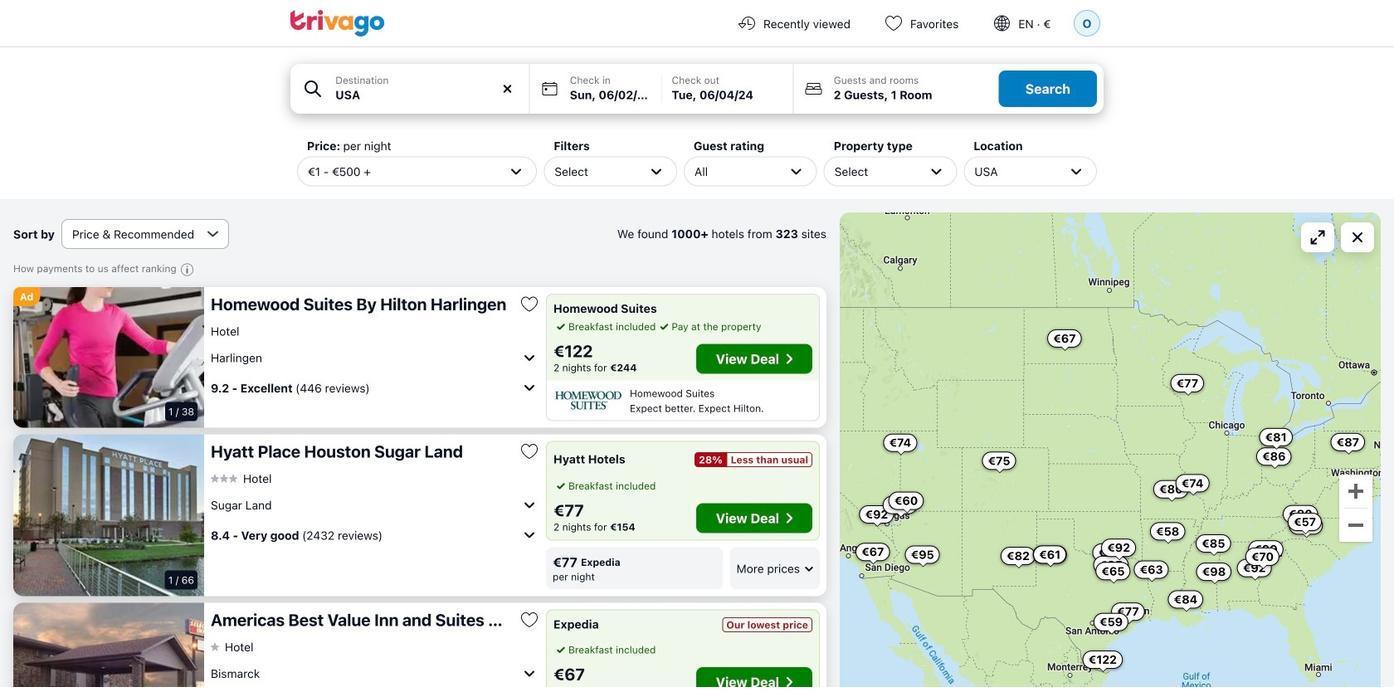 Task type: locate. For each thing, give the bounding box(es) containing it.
None field
[[290, 64, 529, 114]]

trivago logo image
[[290, 10, 385, 37]]

hyatt place houston sugar land, (sugar land, usa) image
[[13, 434, 204, 596]]

clear image
[[500, 81, 515, 96]]

americas best value inn and suites bismarck, (bismarck, usa) image
[[13, 603, 204, 687]]



Task type: describe. For each thing, give the bounding box(es) containing it.
homewood suites image
[[554, 389, 623, 412]]

homewood suites by hilton harlingen, (harlingen, usa) image
[[13, 287, 204, 428]]

map region
[[840, 212, 1381, 687]]

Where to? search field
[[335, 86, 519, 104]]



Task type: vqa. For each thing, say whether or not it's contained in the screenshot.
Check in -- / -- / -- Check
no



